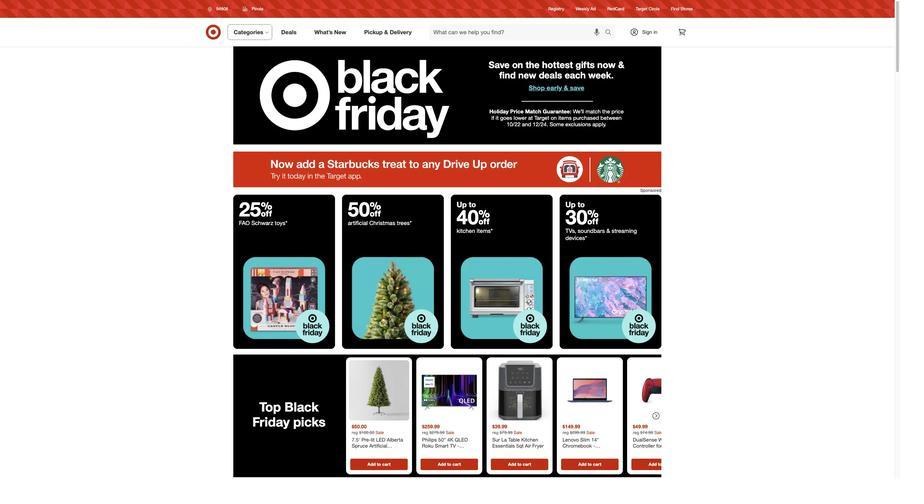 Task type: locate. For each thing, give the bounding box(es) containing it.
3 reg from the left
[[493, 430, 499, 435]]

target right at
[[535, 115, 550, 121]]

sale right $100.00
[[376, 430, 384, 435]]

4 reg from the left
[[563, 430, 569, 435]]

add down 'essentials' at the right of page
[[509, 462, 517, 467]]

add down "$299.99" at the bottom
[[579, 462, 587, 467]]

christmas
[[370, 220, 396, 227]]

add to cart down "$299.99" at the bottom
[[579, 462, 602, 467]]

exclusions
[[566, 121, 591, 128]]

guarantee:
[[543, 108, 572, 115]]

$49.99
[[633, 424, 648, 430]]

target left the circle
[[636, 6, 648, 12]]

on right save
[[513, 59, 524, 71]]

5 add from the left
[[649, 462, 657, 467]]

1 vertical spatial target
[[535, 115, 550, 121]]

1 horizontal spatial up
[[566, 200, 576, 209]]

up to up tvs,
[[566, 200, 585, 209]]

$100.00
[[359, 430, 375, 435]]

the inside we'll match the price if it goes lower at target on items purchased between 10/22 and 12/24. some exclusions apply.
[[603, 108, 610, 115]]

- up purchase in the bottom of the page
[[457, 449, 459, 455]]

94806
[[216, 6, 228, 11]]

5 reg from the left
[[633, 430, 640, 435]]

$79.99
[[500, 430, 513, 435]]

ad
[[591, 6, 596, 12]]

price
[[612, 108, 624, 115]]

to for $149.99
[[588, 462, 592, 467]]

add to cart down 5
[[649, 462, 672, 467]]

reg inside $149.99 reg $299.99 sale
[[563, 430, 569, 435]]

sale right "$299.99" at the bottom
[[587, 430, 595, 435]]

- right 5
[[664, 449, 666, 455]]

2 add to cart from the left
[[438, 462, 461, 467]]

reg inside $259.99 reg $279.99 sale philips 50" 4k qled roku smart tv - 50pul7973/f7 - special purchase
[[422, 430, 429, 435]]

the inside save on the hottest gifts now & find new deals each week.
[[526, 59, 540, 71]]

on inside we'll match the price if it goes lower at target on items purchased between 10/22 and 12/24. some exclusions apply.
[[551, 115, 557, 121]]

1 up from the left
[[457, 200, 467, 209]]

delivery
[[390, 28, 412, 36]]

1 cart from the left
[[382, 462, 391, 467]]

sale up 4k
[[446, 430, 455, 435]]

$299.99
[[571, 430, 586, 435]]

12/24.
[[533, 121, 549, 128]]

1 horizontal spatial on
[[551, 115, 557, 121]]

- right tv
[[458, 443, 460, 449]]

$39.99
[[493, 424, 508, 430]]

1 up to from the left
[[457, 200, 476, 209]]

match
[[586, 108, 601, 115]]

reg down $149.99
[[563, 430, 569, 435]]

roku
[[422, 443, 434, 449]]

add down purchase in the bottom of the page
[[438, 462, 446, 467]]

deals
[[281, 28, 297, 36]]

1 target black friday image from the left
[[234, 247, 335, 349]]

target black friday image for tvs, soundbars & streaming devices*
[[560, 247, 662, 349]]

to for $39.99
[[518, 462, 522, 467]]

controller
[[633, 443, 655, 449]]

3 cart from the left
[[523, 462, 532, 467]]

4 cart from the left
[[594, 462, 602, 467]]

4 add to cart from the left
[[579, 462, 602, 467]]

black
[[285, 400, 319, 415]]

1 vertical spatial the
[[603, 108, 610, 115]]

add
[[368, 462, 376, 467], [438, 462, 446, 467], [509, 462, 517, 467], [579, 462, 587, 467], [649, 462, 657, 467]]

kitchen items*
[[457, 227, 493, 235]]

shop
[[529, 84, 545, 92]]

special
[[422, 456, 439, 462]]

30
[[566, 205, 599, 229]]

find
[[672, 6, 680, 12]]

items
[[559, 115, 572, 121]]

sale inside $259.99 reg $279.99 sale philips 50" 4k qled roku smart tv - 50pul7973/f7 - special purchase
[[446, 430, 455, 435]]

& right pickup
[[385, 28, 388, 36]]

2 up from the left
[[566, 200, 576, 209]]

up up tvs,
[[566, 200, 576, 209]]

& right now
[[619, 59, 625, 71]]

now
[[598, 59, 616, 71]]

2 target black friday image from the left
[[342, 247, 444, 349]]

apply.
[[593, 121, 607, 128]]

up to
[[457, 200, 476, 209], [566, 200, 585, 209]]

add to cart button for $39.99
[[491, 459, 549, 470]]

up for 40
[[457, 200, 467, 209]]

0 horizontal spatial on
[[513, 59, 524, 71]]

1 vertical spatial on
[[551, 115, 557, 121]]

purchase
[[440, 456, 461, 462]]

target black friday image for fao schwarz toys*
[[234, 247, 335, 349]]

add to cart button down "$299.99" at the bottom
[[562, 459, 619, 470]]

5 sale from the left
[[655, 430, 663, 435]]

1 horizontal spatial target
[[636, 6, 648, 12]]

find
[[500, 70, 516, 81]]

4 target black friday image from the left
[[560, 247, 662, 349]]

target black friday image
[[234, 247, 335, 349], [342, 247, 444, 349], [451, 247, 553, 349], [560, 247, 662, 349]]

it
[[496, 115, 499, 121]]

find stores link
[[672, 6, 693, 12]]

2 cart from the left
[[453, 462, 461, 467]]

add down playstation
[[649, 462, 657, 467]]

50pul7973/f7
[[422, 449, 456, 455]]

& inside save on the hottest gifts now & find new deals each week.
[[619, 59, 625, 71]]

reg for $49.99
[[633, 430, 640, 435]]

0 vertical spatial the
[[526, 59, 540, 71]]

reg inside $39.99 reg $79.99 sale sur la table kitchen essentials 5qt air fryer
[[493, 430, 499, 435]]

4 add from the left
[[579, 462, 587, 467]]

sur la table kitchen essentials 5qt air fryer image
[[490, 361, 550, 421]]

0 horizontal spatial up to
[[457, 200, 476, 209]]

$49.99 reg $74.99 sale dualsense wireless controller for playstation 5 - volcanic red
[[633, 424, 686, 462]]

3 add to cart button from the left
[[491, 459, 549, 470]]

sale up table
[[514, 430, 523, 435]]

& inside tvs, soundbars & streaming devices*
[[607, 227, 611, 235]]

each
[[565, 70, 586, 81]]

on inside save on the hottest gifts now & find new deals each week.
[[513, 59, 524, 71]]

purchased
[[574, 115, 600, 121]]

5 add to cart button from the left
[[632, 459, 689, 470]]

1 add from the left
[[368, 462, 376, 467]]

la
[[502, 437, 507, 443]]

sale inside the $50.00 reg $100.00 sale
[[376, 430, 384, 435]]

target circle link
[[636, 6, 660, 12]]

1 reg from the left
[[352, 430, 358, 435]]

sale inside $49.99 reg $74.99 sale dualsense wireless controller for playstation 5 - volcanic red
[[655, 430, 663, 435]]

add to cart for $49.99
[[649, 462, 672, 467]]

add to cart button for $50.00
[[351, 459, 408, 470]]

0 horizontal spatial the
[[526, 59, 540, 71]]

2 add to cart button from the left
[[421, 459, 478, 470]]

reg for $50.00
[[352, 430, 358, 435]]

reg down $50.00
[[352, 430, 358, 435]]

add to cart button down 5
[[632, 459, 689, 470]]

50 artificial christmas trees*
[[348, 197, 412, 227]]

stores
[[681, 6, 693, 12]]

add to cart down purchase in the bottom of the page
[[438, 462, 461, 467]]

add to cart button down $100.00
[[351, 459, 408, 470]]

save
[[571, 84, 585, 92]]

add to cart button down 50pul7973/f7
[[421, 459, 478, 470]]

2 reg from the left
[[422, 430, 429, 435]]

soundbars
[[578, 227, 605, 235]]

the up shop
[[526, 59, 540, 71]]

up to for 30
[[566, 200, 585, 209]]

25 fao schwarz toys*
[[239, 197, 288, 227]]

What can we help you find? suggestions appear below search field
[[430, 24, 607, 40]]

up for 30
[[566, 200, 576, 209]]

items*
[[477, 227, 493, 235]]

lenovo slim 14" chromebook - mediatek processor - 4gb ram - 64gb flash storage - blue (82xj002dus) image
[[560, 361, 621, 421]]

sale up wireless
[[655, 430, 663, 435]]

add to cart button for $49.99
[[632, 459, 689, 470]]

picks
[[294, 414, 326, 430]]

4k
[[448, 437, 454, 443]]

sale inside $149.99 reg $299.99 sale
[[587, 430, 595, 435]]

hottest
[[543, 59, 574, 71]]

cart for $259.99
[[453, 462, 461, 467]]

circle
[[649, 6, 660, 12]]

3 add to cart from the left
[[509, 462, 532, 467]]

0 horizontal spatial up
[[457, 200, 467, 209]]

5 add to cart from the left
[[649, 462, 672, 467]]

add to cart down $100.00
[[368, 462, 391, 467]]

add to cart down 5qt
[[509, 462, 532, 467]]

pinole
[[252, 6, 264, 11]]

2 sale from the left
[[446, 430, 455, 435]]

5 cart from the left
[[664, 462, 672, 467]]

sign in
[[643, 29, 658, 35]]

reg up sur
[[493, 430, 499, 435]]

$39.99 reg $79.99 sale sur la table kitchen essentials 5qt air fryer
[[493, 424, 544, 449]]

sur
[[493, 437, 500, 443]]

reg down $49.99
[[633, 430, 640, 435]]

match
[[526, 108, 542, 115]]

target
[[636, 6, 648, 12], [535, 115, 550, 121]]

sale inside $39.99 reg $79.99 sale sur la table kitchen essentials 5qt air fryer
[[514, 430, 523, 435]]

$50.00 reg $100.00 sale
[[352, 424, 384, 435]]

weekly ad link
[[576, 6, 596, 12]]

1 horizontal spatial up to
[[566, 200, 585, 209]]

the left price in the top of the page
[[603, 108, 610, 115]]

on
[[513, 59, 524, 71], [551, 115, 557, 121]]

add to cart for $39.99
[[509, 462, 532, 467]]

add down $100.00
[[368, 462, 376, 467]]

top
[[259, 400, 281, 415]]

2 up to from the left
[[566, 200, 585, 209]]

goes
[[501, 115, 513, 121]]

3 target black friday image from the left
[[451, 247, 553, 349]]

- inside $49.99 reg $74.99 sale dualsense wireless controller for playstation 5 - volcanic red
[[664, 449, 666, 455]]

1 add to cart button from the left
[[351, 459, 408, 470]]

trees*
[[397, 220, 412, 227]]

deals link
[[275, 24, 306, 40]]

pickup & delivery
[[364, 28, 412, 36]]

4 sale from the left
[[587, 430, 595, 435]]

1 add to cart from the left
[[368, 462, 391, 467]]

& left save
[[564, 84, 569, 92]]

table
[[509, 437, 520, 443]]

3 add from the left
[[509, 462, 517, 467]]

reg inside $49.99 reg $74.99 sale dualsense wireless controller for playstation 5 - volcanic red
[[633, 430, 640, 435]]

4 add to cart button from the left
[[562, 459, 619, 470]]

0 horizontal spatial target
[[535, 115, 550, 121]]

some
[[550, 121, 564, 128]]

sign in link
[[624, 24, 669, 40]]

reg down the $259.99 on the left of page
[[422, 430, 429, 435]]

3 sale from the left
[[514, 430, 523, 435]]

1 sale from the left
[[376, 430, 384, 435]]

cart for $50.00
[[382, 462, 391, 467]]

2 add from the left
[[438, 462, 446, 467]]

add to cart button down 5qt
[[491, 459, 549, 470]]

add to cart
[[368, 462, 391, 467], [438, 462, 461, 467], [509, 462, 532, 467], [579, 462, 602, 467], [649, 462, 672, 467]]

tv
[[450, 443, 456, 449]]

& left streaming
[[607, 227, 611, 235]]

price
[[511, 108, 524, 115]]

fryer
[[533, 443, 544, 449]]

up to up kitchen
[[457, 200, 476, 209]]

carousel region
[[234, 355, 694, 480]]

on left the items
[[551, 115, 557, 121]]

wireless
[[659, 437, 678, 443]]

we'll match the price if it goes lower at target on items purchased between 10/22 and 12/24. some exclusions apply.
[[492, 108, 624, 128]]

what's new
[[315, 28, 347, 36]]

categories
[[234, 28, 264, 36]]

1 horizontal spatial the
[[603, 108, 610, 115]]

reg inside the $50.00 reg $100.00 sale
[[352, 430, 358, 435]]

we'll
[[573, 108, 585, 115]]

reg for $149.99
[[563, 430, 569, 435]]

0 vertical spatial on
[[513, 59, 524, 71]]

save on the hottest gifts now & find new deals each week.
[[489, 59, 625, 81]]

up up kitchen
[[457, 200, 467, 209]]



Task type: describe. For each thing, give the bounding box(es) containing it.
5
[[660, 449, 663, 455]]

add for $50.00
[[368, 462, 376, 467]]

dualsense wireless controller for playstation 5 - volcanic red image
[[631, 361, 691, 421]]

registry link
[[549, 6, 565, 12]]

0 vertical spatial target
[[636, 6, 648, 12]]

to for $50.00
[[377, 462, 381, 467]]

kitchen
[[522, 437, 539, 443]]

tvs, soundbars & streaming devices*
[[566, 227, 637, 242]]

add for $149.99
[[579, 462, 587, 467]]

$259.99
[[422, 424, 440, 430]]

advertisement region
[[234, 152, 662, 187]]

gifts
[[576, 59, 595, 71]]

search button
[[602, 24, 620, 41]]

between
[[601, 115, 622, 121]]

25
[[239, 197, 273, 221]]

target black friday image for kitchen items*
[[451, 247, 553, 349]]

what's
[[315, 28, 333, 36]]

early
[[547, 84, 562, 92]]

streaming
[[612, 227, 637, 235]]

volcanic
[[667, 449, 686, 455]]

fao
[[239, 220, 250, 227]]

if
[[492, 115, 495, 121]]

94806 button
[[204, 2, 236, 15]]

sale for $39.99
[[514, 430, 523, 435]]

add for $49.99
[[649, 462, 657, 467]]

sale for $259.99
[[446, 430, 455, 435]]

essentials
[[493, 443, 515, 449]]

add to cart for $259.99
[[438, 462, 461, 467]]

40
[[457, 205, 490, 229]]

target circle
[[636, 6, 660, 12]]

categories link
[[228, 24, 273, 40]]

philips 50" 4k qled roku smart tv - 50pul7973/f7 - special purchase image
[[420, 361, 480, 421]]

cart for $49.99
[[664, 462, 672, 467]]

and
[[522, 121, 532, 128]]

new
[[335, 28, 347, 36]]

registry
[[549, 6, 565, 12]]

black friday deals image
[[234, 46, 662, 145]]

5qt
[[517, 443, 524, 449]]

target inside we'll match the price if it goes lower at target on items purchased between 10/22 and 12/24. some exclusions apply.
[[535, 115, 550, 121]]

$50.00
[[352, 424, 367, 430]]

cart for $149.99
[[594, 462, 602, 467]]

add to cart for $149.99
[[579, 462, 602, 467]]

top black friday picks
[[253, 400, 326, 430]]

to for $49.99
[[659, 462, 663, 467]]

find stores
[[672, 6, 693, 12]]

in
[[654, 29, 658, 35]]

add for $259.99
[[438, 462, 446, 467]]

air
[[525, 443, 531, 449]]

tvs,
[[566, 227, 577, 235]]

redcard link
[[608, 6, 625, 12]]

red
[[633, 456, 643, 462]]

$74.99
[[641, 430, 654, 435]]

lower
[[514, 115, 527, 121]]

the for on
[[526, 59, 540, 71]]

add to cart for $50.00
[[368, 462, 391, 467]]

new
[[519, 70, 537, 81]]

save
[[489, 59, 510, 71]]

for
[[657, 443, 663, 449]]

philips
[[422, 437, 437, 443]]

$149.99
[[563, 424, 581, 430]]

50
[[348, 197, 381, 221]]

friday
[[253, 414, 290, 430]]

kitchen
[[457, 227, 476, 235]]

pinole button
[[239, 2, 268, 15]]

pickup & delivery link
[[358, 24, 421, 40]]

reg for $259.99
[[422, 430, 429, 435]]

$149.99 reg $299.99 sale
[[563, 424, 595, 435]]

sale for $149.99
[[587, 430, 595, 435]]

weekly ad
[[576, 6, 596, 12]]

sale for $49.99
[[655, 430, 663, 435]]

$279.99
[[430, 430, 445, 435]]

to for $259.99
[[448, 462, 452, 467]]

search
[[602, 29, 620, 36]]

what's new link
[[309, 24, 356, 40]]

reg for $39.99
[[493, 430, 499, 435]]

10/22
[[507, 121, 521, 128]]

sale for $50.00
[[376, 430, 384, 435]]

target black friday image for artificial christmas trees*
[[342, 247, 444, 349]]

7.5' pre-lit led alberta spruce artificial christmas tree warm white lights - wondershop™ image
[[349, 361, 410, 421]]

the for match
[[603, 108, 610, 115]]

add to cart button for $259.99
[[421, 459, 478, 470]]

week.
[[589, 70, 614, 81]]

redcard
[[608, 6, 625, 12]]

devices*
[[566, 235, 588, 242]]

add for $39.99
[[509, 462, 517, 467]]

schwarz
[[252, 220, 273, 227]]

up to for 40
[[457, 200, 476, 209]]

weekly
[[576, 6, 590, 12]]

shop early & save
[[529, 84, 585, 92]]

holiday price match guarantee:
[[490, 108, 572, 115]]

deals
[[539, 70, 563, 81]]

smart
[[435, 443, 449, 449]]

artificial
[[348, 220, 368, 227]]

pickup
[[364, 28, 383, 36]]

cart for $39.99
[[523, 462, 532, 467]]

add to cart button for $149.99
[[562, 459, 619, 470]]



Task type: vqa. For each thing, say whether or not it's contained in the screenshot.
Top Black Friday picks
yes



